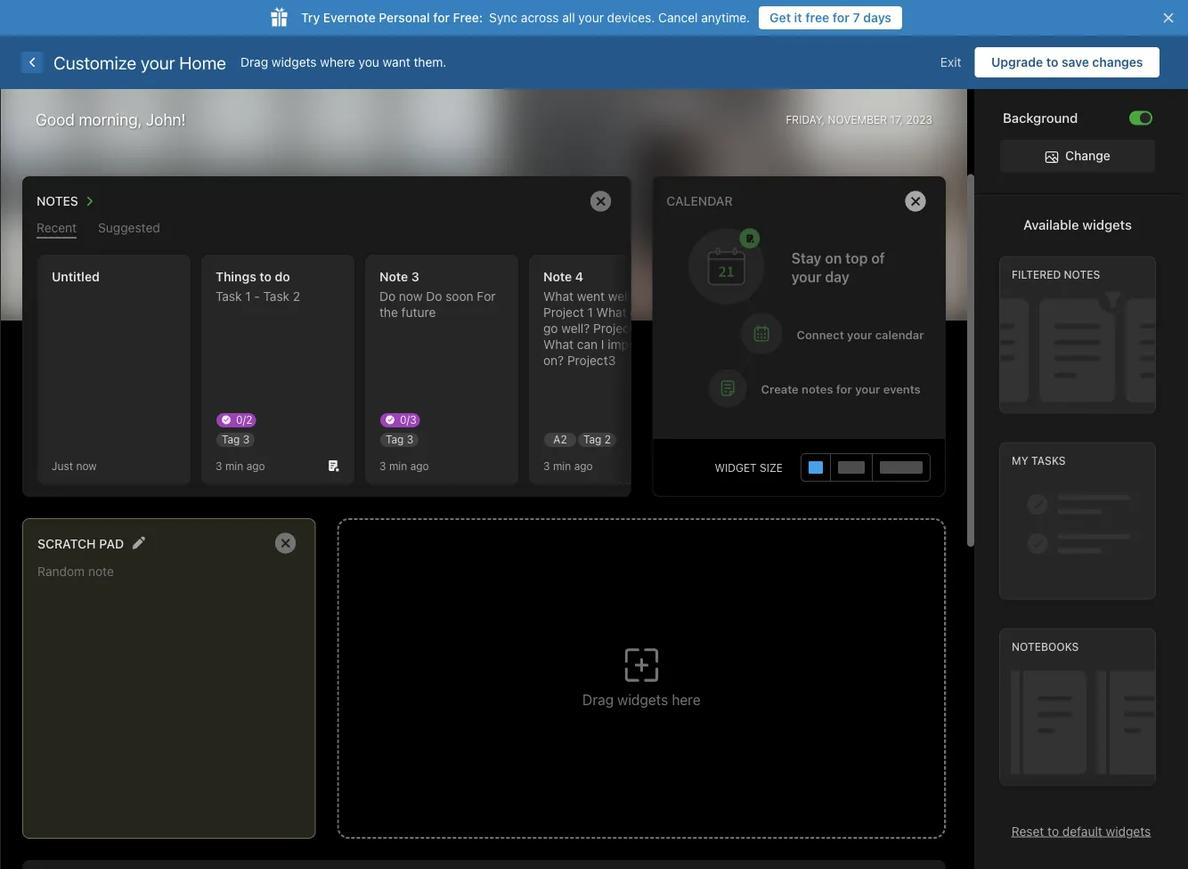 Task type: locate. For each thing, give the bounding box(es) containing it.
1 vertical spatial to
[[1048, 824, 1059, 839]]

7
[[853, 10, 860, 25]]

to for upgrade
[[1046, 55, 1058, 69]]

for left 7
[[833, 10, 850, 25]]

good morning, john!
[[36, 110, 186, 129]]

0 vertical spatial to
[[1046, 55, 1058, 69]]

change button
[[1000, 140, 1155, 172]]

your right all
[[578, 10, 604, 25]]

background
[[1003, 110, 1078, 126]]

1 horizontal spatial drag
[[583, 692, 614, 709]]

them.
[[414, 55, 447, 69]]

widgets left where
[[272, 55, 317, 69]]

to inside button
[[1046, 55, 1058, 69]]

0 vertical spatial remove image
[[583, 183, 618, 219]]

drag
[[240, 55, 268, 69], [583, 692, 614, 709]]

0 vertical spatial your
[[578, 10, 604, 25]]

widget size small image
[[809, 461, 823, 474]]

drag for drag widgets where you want them.
[[240, 55, 268, 69]]

filtered
[[1012, 268, 1061, 281]]

good
[[36, 110, 75, 129]]

for for 7
[[833, 10, 850, 25]]

for
[[433, 10, 450, 25], [833, 10, 850, 25]]

tasks
[[1031, 455, 1066, 467]]

drag left here
[[583, 692, 614, 709]]

0 vertical spatial drag
[[240, 55, 268, 69]]

background image
[[1140, 113, 1151, 123]]

get it free for 7 days button
[[759, 6, 902, 29]]

drag right home
[[240, 55, 268, 69]]

your
[[578, 10, 604, 25], [141, 52, 175, 73]]

17,
[[890, 114, 903, 126]]

my tasks
[[1012, 455, 1066, 467]]

you
[[359, 55, 379, 69]]

0 horizontal spatial remove image
[[268, 526, 303, 561]]

drag for drag widgets here
[[583, 692, 614, 709]]

drag widgets here
[[583, 692, 701, 709]]

it
[[794, 10, 802, 25]]

2 for from the left
[[833, 10, 850, 25]]

for left free:
[[433, 10, 450, 25]]

1 horizontal spatial remove image
[[583, 183, 618, 219]]

widgets right available
[[1083, 217, 1132, 232]]

evernote
[[323, 10, 376, 25]]

to right reset
[[1048, 824, 1059, 839]]

sync
[[489, 10, 518, 25]]

customize
[[53, 52, 136, 73]]

where
[[320, 55, 355, 69]]

personal
[[379, 10, 430, 25]]

friday, november 17, 2023
[[786, 114, 933, 126]]

widget size medium image
[[838, 461, 865, 474]]

to left save
[[1046, 55, 1058, 69]]

reset to default widgets
[[1012, 824, 1151, 839]]

to
[[1046, 55, 1058, 69], [1048, 824, 1059, 839]]

upgrade to save changes button
[[975, 47, 1160, 77]]

1 vertical spatial drag
[[583, 692, 614, 709]]

2023
[[906, 114, 933, 126]]

1 vertical spatial your
[[141, 52, 175, 73]]

your left home
[[141, 52, 175, 73]]

november
[[828, 114, 887, 126]]

pad
[[99, 536, 124, 551]]

scratch
[[37, 536, 96, 551]]

available
[[1023, 217, 1079, 232]]

0 horizontal spatial drag
[[240, 55, 268, 69]]

1 for from the left
[[433, 10, 450, 25]]

for inside button
[[833, 10, 850, 25]]

upgrade
[[991, 55, 1043, 69]]

customize your home
[[53, 52, 226, 73]]

exit button
[[927, 47, 975, 77]]

remove image
[[583, 183, 618, 219], [268, 526, 303, 561]]

filtered notes
[[1012, 268, 1100, 281]]

widgets for drag widgets here
[[617, 692, 668, 709]]

1 horizontal spatial your
[[578, 10, 604, 25]]

change
[[1065, 148, 1111, 163]]

across
[[521, 10, 559, 25]]

changes
[[1092, 55, 1143, 69]]

0 horizontal spatial for
[[433, 10, 450, 25]]

1 horizontal spatial for
[[833, 10, 850, 25]]

for for free:
[[433, 10, 450, 25]]

widgets
[[272, 55, 317, 69], [1083, 217, 1132, 232], [617, 692, 668, 709], [1106, 824, 1151, 839]]

widgets left here
[[617, 692, 668, 709]]

all
[[562, 10, 575, 25]]



Task type: describe. For each thing, give the bounding box(es) containing it.
home
[[179, 52, 226, 73]]

drag widgets where you want them.
[[240, 55, 447, 69]]

scratch pad
[[37, 536, 124, 551]]

notes
[[1064, 268, 1100, 281]]

try
[[301, 10, 320, 25]]

default
[[1062, 824, 1103, 839]]

size
[[760, 461, 783, 474]]

widgets right 'default'
[[1106, 824, 1151, 839]]

free:
[[453, 10, 483, 25]]

exit
[[940, 55, 961, 69]]

remove image
[[898, 183, 933, 219]]

available widgets
[[1023, 217, 1132, 232]]

widget
[[715, 461, 757, 474]]

cancel
[[658, 10, 698, 25]]

here
[[672, 692, 701, 709]]

0 horizontal spatial your
[[141, 52, 175, 73]]

get
[[770, 10, 791, 25]]

to for reset
[[1048, 824, 1059, 839]]

widgets for drag widgets where you want them.
[[272, 55, 317, 69]]

1 vertical spatial remove image
[[268, 526, 303, 561]]

my
[[1012, 455, 1029, 467]]

widgets for available widgets
[[1083, 217, 1132, 232]]

devices.
[[607, 10, 655, 25]]

john!
[[146, 110, 186, 129]]

scratch pad button
[[37, 532, 124, 555]]

edit widget title image
[[132, 536, 145, 550]]

save
[[1062, 55, 1089, 69]]

morning,
[[79, 110, 142, 129]]

widget size
[[715, 461, 783, 474]]

reset to default widgets button
[[1012, 824, 1151, 839]]

free
[[805, 10, 830, 25]]

friday,
[[786, 114, 825, 126]]

try evernote personal for free: sync across all your devices. cancel anytime.
[[301, 10, 750, 25]]

days
[[863, 10, 892, 25]]

reset
[[1012, 824, 1044, 839]]

want
[[383, 55, 410, 69]]

notebooks
[[1012, 641, 1079, 653]]

anytime.
[[701, 10, 750, 25]]

widget size large image
[[880, 461, 923, 474]]

get it free for 7 days
[[770, 10, 892, 25]]

upgrade to save changes
[[991, 55, 1143, 69]]



Task type: vqa. For each thing, say whether or not it's contained in the screenshot.
it
yes



